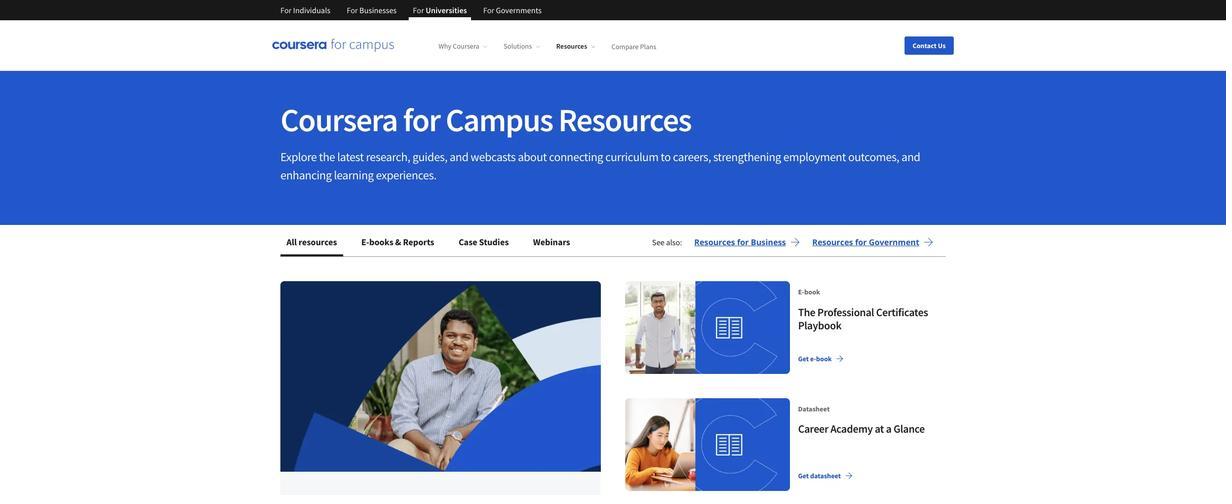 Task type: describe. For each thing, give the bounding box(es) containing it.
e-
[[811, 354, 817, 364]]

get e-book
[[798, 354, 832, 364]]

0 vertical spatial coursera
[[453, 42, 480, 51]]

solutions
[[504, 42, 532, 51]]

a
[[886, 422, 892, 436]]

solutions link
[[504, 42, 540, 51]]

for individuals
[[281, 5, 331, 15]]

see also:
[[652, 237, 682, 248]]

all resources link
[[281, 230, 343, 255]]

explore the latest research, guides, and webcasts about connecting curriculum to careers, strengthening employment outcomes, and enhancing learning experiences.
[[281, 149, 921, 183]]

careers,
[[673, 149, 711, 165]]

at
[[875, 422, 884, 436]]

guides,
[[413, 149, 448, 165]]

1 and from the left
[[450, 149, 469, 165]]

glance
[[894, 422, 925, 436]]

compare
[[612, 42, 639, 51]]

resources for business
[[695, 237, 786, 248]]

compare plans
[[612, 42, 657, 51]]

webinars
[[533, 236, 570, 248]]

for governments
[[483, 5, 542, 15]]

resources for resources for business
[[695, 237, 735, 248]]

case
[[459, 236, 478, 248]]

studies
[[479, 236, 509, 248]]

&
[[395, 236, 401, 248]]

business
[[751, 237, 786, 248]]

strengthening
[[714, 149, 781, 165]]

campus
[[446, 99, 553, 140]]

2 and from the left
[[902, 149, 921, 165]]

why coursera
[[439, 42, 480, 51]]

0 vertical spatial book
[[805, 288, 821, 297]]

get datasheet button
[[794, 467, 858, 485]]

all resources
[[287, 236, 337, 248]]

for for universities
[[413, 5, 424, 15]]

datasheet
[[811, 472, 841, 481]]

compare plans link
[[612, 42, 657, 51]]

outcomes,
[[849, 149, 900, 165]]

playbook
[[798, 319, 842, 333]]

academy
[[831, 422, 873, 436]]

resources for business link
[[695, 236, 801, 249]]

for for government
[[856, 237, 867, 248]]

contact
[[913, 41, 937, 50]]

books
[[369, 236, 394, 248]]

explore
[[281, 149, 317, 165]]

contact us
[[913, 41, 946, 50]]

why coursera link
[[439, 42, 488, 51]]

banner navigation
[[272, 0, 550, 20]]

for businesses
[[347, 5, 397, 15]]

curriculum
[[606, 149, 659, 165]]

employment
[[784, 149, 846, 165]]

resources for government link
[[813, 236, 934, 249]]

gsr - featured image
[[281, 282, 601, 472]]

e-books & reports
[[361, 236, 434, 248]]

plans
[[640, 42, 657, 51]]

see
[[652, 237, 665, 248]]



Task type: vqa. For each thing, say whether or not it's contained in the screenshot.
first "For" from right
yes



Task type: locate. For each thing, give the bounding box(es) containing it.
resources
[[299, 236, 337, 248]]

and right outcomes,
[[902, 149, 921, 165]]

get
[[798, 354, 809, 364], [798, 472, 809, 481]]

coursera for campus image
[[272, 38, 394, 52]]

for universities
[[413, 5, 467, 15]]

1 vertical spatial coursera
[[281, 99, 398, 140]]

government
[[869, 237, 920, 248]]

latest
[[337, 149, 364, 165]]

for left the individuals
[[281, 5, 292, 15]]

coursera
[[453, 42, 480, 51], [281, 99, 398, 140]]

for left the 'government'
[[856, 237, 867, 248]]

book up 'the'
[[805, 288, 821, 297]]

get for career academy at a glance
[[798, 472, 809, 481]]

tab list containing all resources
[[281, 230, 589, 257]]

for
[[403, 99, 440, 140], [737, 237, 749, 248], [856, 237, 867, 248]]

and right 'guides,'
[[450, 149, 469, 165]]

webcasts
[[471, 149, 516, 165]]

for for businesses
[[347, 5, 358, 15]]

book down playbook
[[817, 354, 832, 364]]

resources inside the resources for business link
[[695, 237, 735, 248]]

e-
[[361, 236, 369, 248], [798, 288, 805, 297]]

e- for book
[[798, 288, 805, 297]]

learning
[[334, 167, 374, 183]]

1 horizontal spatial for
[[737, 237, 749, 248]]

1 horizontal spatial coursera
[[453, 42, 480, 51]]

career
[[798, 422, 829, 436]]

0 horizontal spatial coursera
[[281, 99, 398, 140]]

to
[[661, 149, 671, 165]]

experiences.
[[376, 167, 437, 183]]

coursera up latest
[[281, 99, 398, 140]]

for up 'guides,'
[[403, 99, 440, 140]]

case studies
[[459, 236, 509, 248]]

the
[[798, 305, 816, 319]]

4 for from the left
[[483, 5, 495, 15]]

governments
[[496, 5, 542, 15]]

2 horizontal spatial for
[[856, 237, 867, 248]]

professional
[[818, 305, 875, 319]]

3 for from the left
[[413, 5, 424, 15]]

all
[[287, 236, 297, 248]]

datasheet
[[798, 405, 830, 414]]

for left business at the right
[[737, 237, 749, 248]]

0 horizontal spatial and
[[450, 149, 469, 165]]

e-book
[[798, 288, 821, 297]]

e- left the &
[[361, 236, 369, 248]]

businesses
[[360, 5, 397, 15]]

universities
[[426, 5, 467, 15]]

the
[[319, 149, 335, 165]]

for for business
[[737, 237, 749, 248]]

tab list
[[281, 230, 589, 257]]

connecting
[[549, 149, 603, 165]]

1 get from the top
[[798, 354, 809, 364]]

the professional certificates playbook
[[798, 305, 928, 333]]

0 vertical spatial get
[[798, 354, 809, 364]]

for left governments
[[483, 5, 495, 15]]

for
[[281, 5, 292, 15], [347, 5, 358, 15], [413, 5, 424, 15], [483, 5, 495, 15]]

2 for from the left
[[347, 5, 358, 15]]

contact us button
[[905, 36, 954, 55]]

for for governments
[[483, 5, 495, 15]]

1 for from the left
[[281, 5, 292, 15]]

0 horizontal spatial e-
[[361, 236, 369, 248]]

book inside button
[[817, 354, 832, 364]]

enhancing
[[281, 167, 332, 183]]

2 get from the top
[[798, 472, 809, 481]]

resources
[[556, 42, 587, 51], [559, 99, 692, 140], [695, 237, 735, 248], [813, 237, 853, 248]]

get e-book button
[[794, 350, 848, 368]]

us
[[938, 41, 946, 50]]

reports
[[403, 236, 434, 248]]

0 vertical spatial e-
[[361, 236, 369, 248]]

get left e-
[[798, 354, 809, 364]]

resources for government
[[813, 237, 920, 248]]

why
[[439, 42, 452, 51]]

resources inside resources for government link
[[813, 237, 853, 248]]

individuals
[[293, 5, 331, 15]]

for left universities
[[413, 5, 424, 15]]

1 horizontal spatial e-
[[798, 288, 805, 297]]

for for individuals
[[281, 5, 292, 15]]

case studies link
[[453, 230, 515, 255]]

1 horizontal spatial and
[[902, 149, 921, 165]]

for left businesses
[[347, 5, 358, 15]]

book
[[805, 288, 821, 297], [817, 354, 832, 364]]

certificates
[[877, 305, 928, 319]]

0 horizontal spatial for
[[403, 99, 440, 140]]

e- up 'the'
[[798, 288, 805, 297]]

e-books & reports link
[[355, 230, 441, 255]]

get datasheet
[[798, 472, 841, 481]]

about
[[518, 149, 547, 165]]

coursera for campus resources
[[281, 99, 692, 140]]

e- inside e-books & reports link
[[361, 236, 369, 248]]

and
[[450, 149, 469, 165], [902, 149, 921, 165]]

1 vertical spatial get
[[798, 472, 809, 481]]

coursera right why
[[453, 42, 480, 51]]

resources link
[[556, 42, 596, 51]]

1 vertical spatial book
[[817, 354, 832, 364]]

get for the professional certificates playbook
[[798, 354, 809, 364]]

1 vertical spatial e-
[[798, 288, 805, 297]]

research,
[[366, 149, 410, 165]]

for for campus
[[403, 99, 440, 140]]

resources for resources link
[[556, 42, 587, 51]]

career academy at a glance
[[798, 422, 925, 436]]

resources for resources for government
[[813, 237, 853, 248]]

e- for books
[[361, 236, 369, 248]]

webinars link
[[527, 230, 577, 255]]

also:
[[666, 237, 682, 248]]

get left datasheet at bottom right
[[798, 472, 809, 481]]



